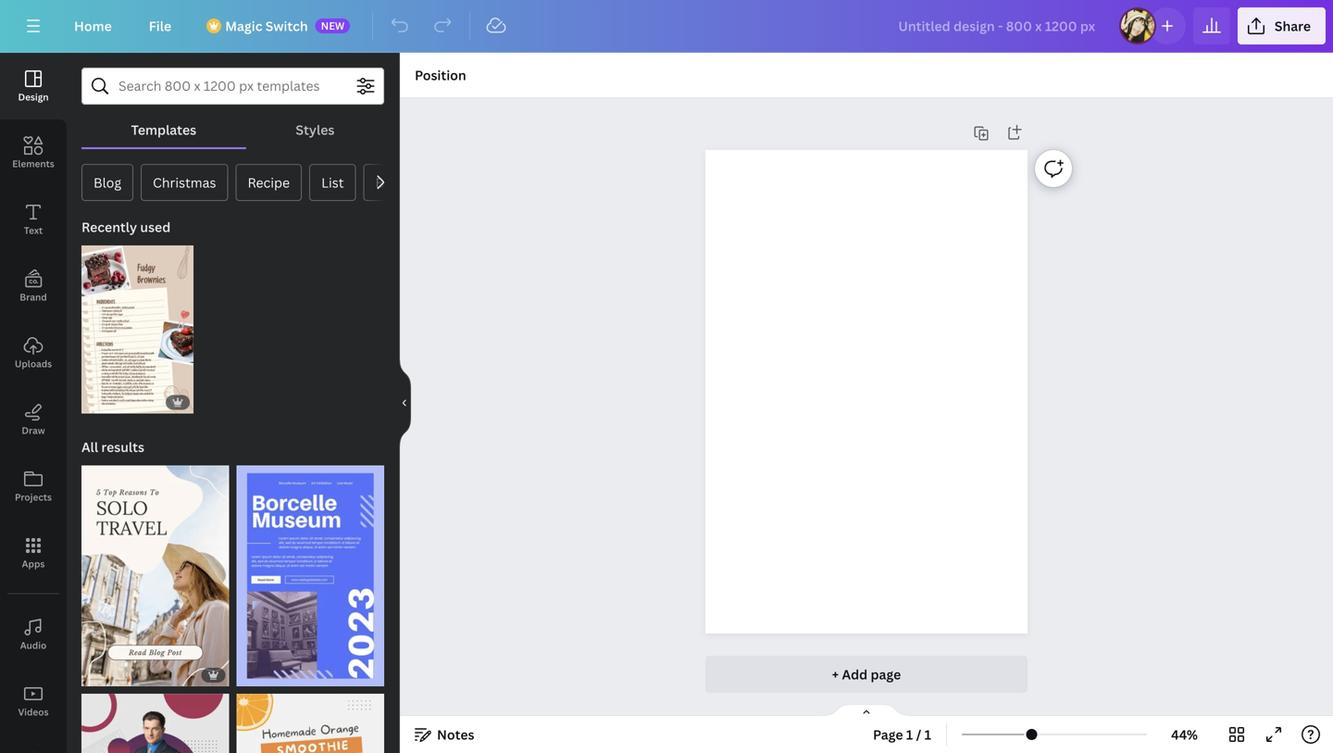Task type: locate. For each thing, give the bounding box(es) containing it.
all
[[82, 438, 98, 456]]

videos
[[18, 706, 49, 718]]

Search 800 x 1200 px templates search field
[[119, 69, 347, 104]]

position
[[415, 66, 467, 84]]

1 horizontal spatial blog
[[376, 174, 403, 191]]

0 horizontal spatial blog
[[94, 174, 121, 191]]

1 blog from the left
[[94, 174, 121, 191]]

notes button
[[408, 720, 482, 749]]

blog
[[94, 174, 121, 191], [376, 174, 403, 191]]

page 1 / 1
[[874, 726, 932, 743]]

1 right /
[[925, 726, 932, 743]]

hide image
[[399, 358, 411, 447]]

share
[[1275, 17, 1312, 35]]

main menu bar
[[0, 0, 1334, 53]]

brand
[[20, 291, 47, 303]]

Design title text field
[[884, 7, 1112, 44]]

side panel tab list
[[0, 53, 67, 753]]

add
[[842, 666, 868, 683]]

blog post
[[376, 174, 435, 191]]

44% button
[[1155, 720, 1215, 749]]

0 horizontal spatial 1
[[907, 726, 914, 743]]

1 horizontal spatial 1
[[925, 726, 932, 743]]

2 blog from the left
[[376, 174, 403, 191]]

switch
[[266, 17, 308, 35]]

page
[[871, 666, 902, 683]]

elements
[[12, 157, 54, 170]]

+
[[833, 666, 839, 683]]

styles button
[[246, 112, 384, 147]]

/
[[917, 726, 922, 743]]

text
[[24, 224, 43, 237]]

beige minimal food recipe blog graphic group
[[82, 234, 194, 413]]

+ add page button
[[706, 656, 1028, 693]]

text button
[[0, 186, 67, 253]]

recipe
[[248, 174, 290, 191]]

used
[[140, 218, 171, 236]]

homemade orange smoothie drink blog graphic image
[[237, 694, 384, 753]]

blue simple museum blog graphic image
[[237, 465, 384, 687]]

blog up recently
[[94, 174, 121, 191]]

brand button
[[0, 253, 67, 320]]

beige minimal food recipe blog graphic image
[[82, 245, 194, 413]]

file
[[149, 17, 172, 35]]

results
[[101, 438, 144, 456]]

1 left /
[[907, 726, 914, 743]]

apps button
[[0, 520, 67, 586]]

blog post button
[[364, 164, 447, 201]]

uploads
[[15, 358, 52, 370]]

design
[[18, 91, 49, 103]]

1
[[907, 726, 914, 743], [925, 726, 932, 743]]

all results
[[82, 438, 144, 456]]

blog left post at the top left of the page
[[376, 174, 403, 191]]



Task type: describe. For each thing, give the bounding box(es) containing it.
position button
[[408, 60, 474, 90]]

blue simple museum blog graphic group
[[237, 454, 384, 687]]

styles
[[296, 121, 335, 138]]

recently
[[82, 218, 137, 236]]

dark red gradient business mentoring blog graphic group
[[82, 683, 229, 753]]

+ add page
[[833, 666, 902, 683]]

magic switch
[[225, 17, 308, 35]]

cream simple travel blog graphic image
[[82, 465, 229, 687]]

christmas
[[153, 174, 216, 191]]

draw button
[[0, 386, 67, 453]]

elements button
[[0, 119, 67, 186]]

projects button
[[0, 453, 67, 520]]

list
[[322, 174, 344, 191]]

notes
[[437, 726, 475, 743]]

share button
[[1238, 7, 1327, 44]]

blog for blog
[[94, 174, 121, 191]]

christmas button
[[141, 164, 228, 201]]

videos button
[[0, 668, 67, 735]]

1 1 from the left
[[907, 726, 914, 743]]

recipe button
[[236, 164, 302, 201]]

cream simple travel blog graphic group
[[82, 454, 229, 687]]

blog for blog post
[[376, 174, 403, 191]]

new
[[321, 19, 345, 32]]

2 1 from the left
[[925, 726, 932, 743]]

audio
[[20, 639, 47, 652]]

show pages image
[[823, 703, 912, 718]]

home link
[[59, 7, 127, 44]]

draw
[[22, 424, 45, 437]]

projects
[[15, 491, 52, 503]]

templates
[[131, 121, 196, 138]]

homemade orange smoothie drink blog graphic group
[[237, 683, 384, 753]]

blog button
[[82, 164, 133, 201]]

magic
[[225, 17, 263, 35]]

apps
[[22, 558, 45, 570]]

design button
[[0, 53, 67, 119]]

44%
[[1172, 726, 1199, 743]]

dark red gradient business mentoring blog graphic image
[[82, 694, 229, 753]]

file button
[[134, 7, 186, 44]]

recently used
[[82, 218, 171, 236]]

page
[[874, 726, 904, 743]]

uploads button
[[0, 320, 67, 386]]

post
[[407, 174, 435, 191]]

audio button
[[0, 601, 67, 668]]

home
[[74, 17, 112, 35]]

list button
[[309, 164, 356, 201]]

templates button
[[82, 112, 246, 147]]



Task type: vqa. For each thing, say whether or not it's contained in the screenshot.
Dark Red Gradient Business Mentoring Blog Graphic group
yes



